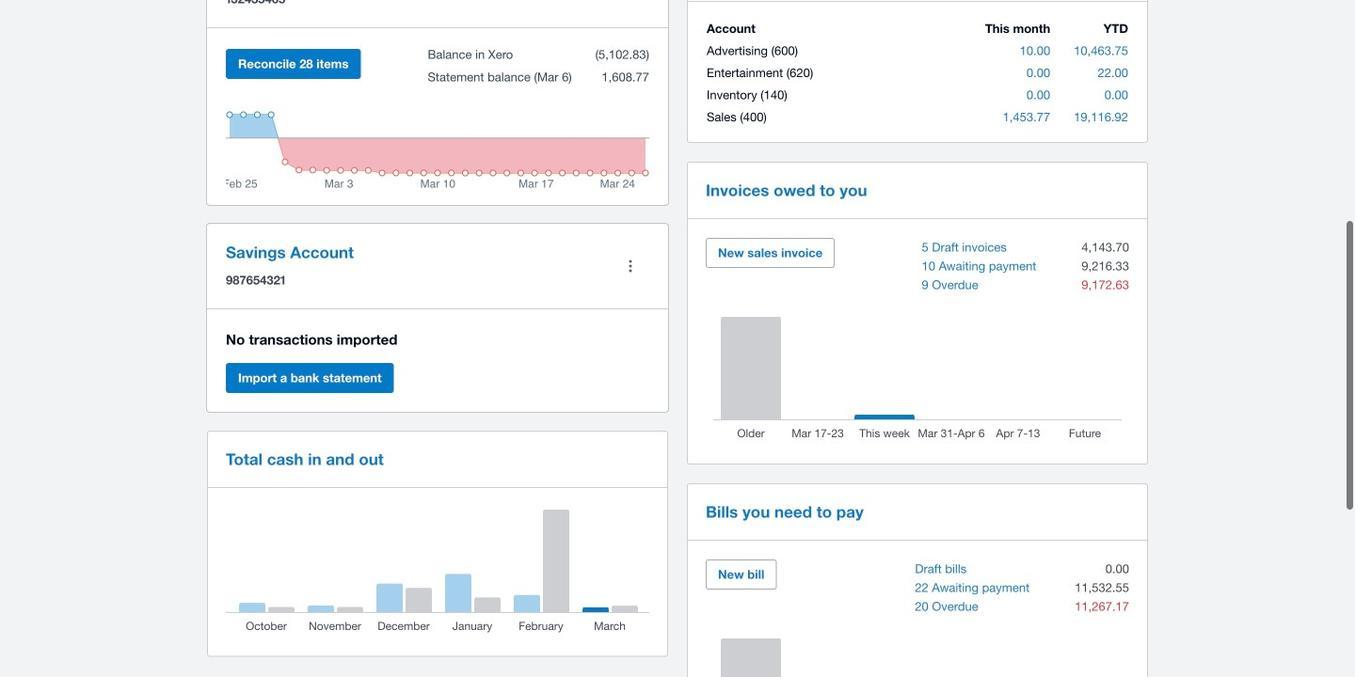 Task type: vqa. For each thing, say whether or not it's contained in the screenshot.
1st 'More date options' Image
no



Task type: describe. For each thing, give the bounding box(es) containing it.
manage menu toggle image
[[612, 248, 650, 285]]



